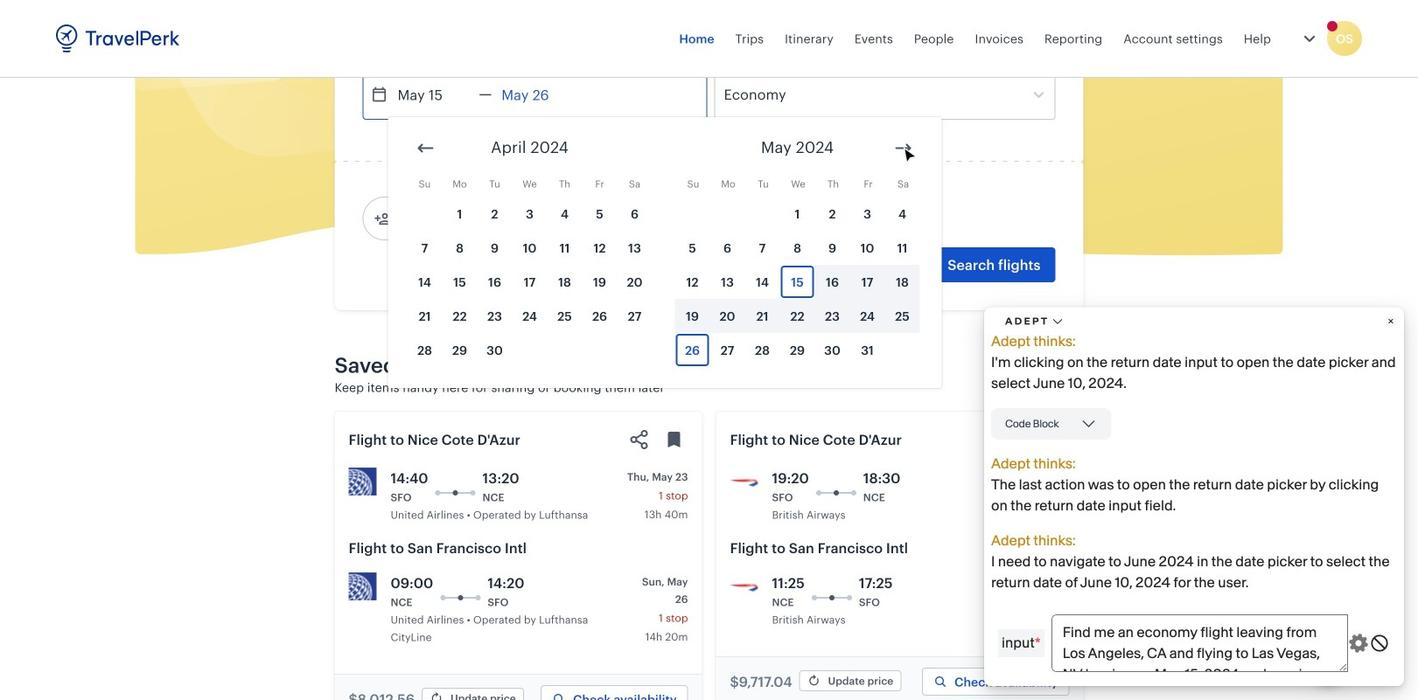 Task type: vqa. For each thing, say whether or not it's contained in the screenshot.
return "text field"
yes



Task type: describe. For each thing, give the bounding box(es) containing it.
1 british airways image from the top
[[730, 468, 758, 496]]

united airlines image
[[349, 468, 377, 496]]

Depart text field
[[388, 70, 479, 119]]



Task type: locate. For each thing, give the bounding box(es) containing it.
move forward to switch to the next month. image
[[893, 138, 914, 159]]

british airways image
[[730, 468, 758, 496], [730, 573, 758, 601]]

move backward to switch to the previous month. image
[[415, 138, 436, 159]]

1 vertical spatial british airways image
[[730, 573, 758, 601]]

2 british airways image from the top
[[730, 573, 758, 601]]

Add first traveler search field
[[392, 205, 574, 233]]

united airlines image
[[349, 573, 377, 601]]

Return text field
[[492, 70, 583, 119]]

To search field
[[757, 23, 1032, 51]]

0 vertical spatial british airways image
[[730, 468, 758, 496]]

calendar application
[[388, 117, 1418, 402]]



